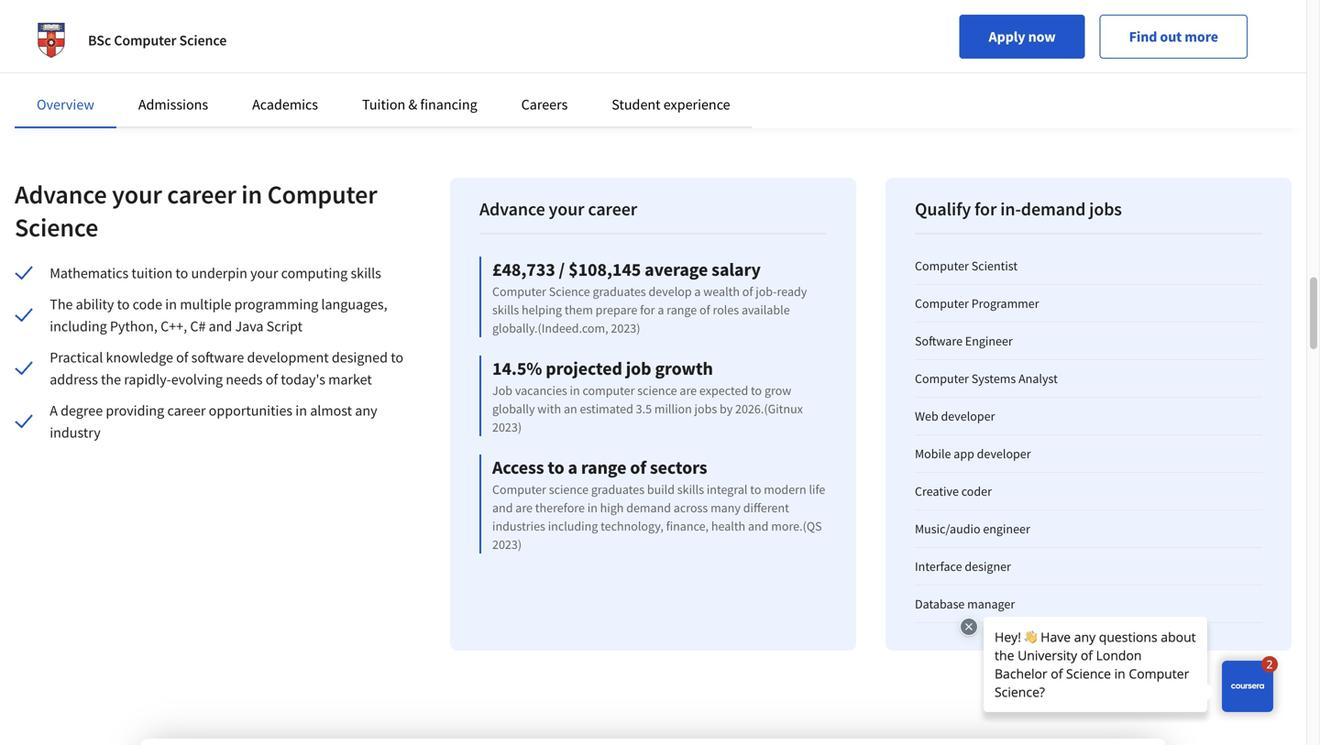 Task type: vqa. For each thing, say whether or not it's contained in the screenshot.


Task type: locate. For each thing, give the bounding box(es) containing it.
apply now
[[989, 28, 1056, 46]]

0 vertical spatial skills
[[351, 264, 381, 282]]

2 vertical spatial and
[[748, 518, 769, 534]]

tuition & financing
[[362, 95, 477, 114]]

0 horizontal spatial including
[[50, 317, 107, 336]]

including down therefore
[[548, 518, 598, 534]]

science inside advance your career in computer science
[[15, 211, 98, 243]]

computer up computing at the top of page
[[267, 178, 377, 210]]

1 vertical spatial and
[[492, 500, 513, 516]]

music/audio engineer
[[915, 521, 1030, 537]]

in inside 'the ability to code in multiple programming languages, including python, c++, c# and java script'
[[165, 295, 177, 314]]

admissions
[[138, 95, 208, 114]]

0 horizontal spatial and
[[209, 317, 232, 336]]

develop
[[649, 283, 692, 300]]

your
[[112, 178, 162, 210], [549, 198, 584, 220], [250, 264, 278, 282]]

science inside access to a range of sectors computer science graduates build skills integral to modern life and are therefore in high demand across many different industries including technology, finance, health and more.(qs 2023)
[[549, 481, 589, 498]]

0 horizontal spatial for
[[640, 302, 655, 318]]

1 vertical spatial jobs
[[694, 401, 717, 417]]

vacancies
[[515, 382, 567, 399]]

0 vertical spatial graduates
[[593, 283, 646, 300]]

range
[[667, 302, 697, 318], [581, 456, 626, 479]]

university of london logo image
[[29, 18, 73, 62]]

£48,733 / $108,145 average salary computer science graduates develop a wealth of job-ready skills helping them prepare for a range of roles available globally.(indeed.com, 2023)
[[492, 258, 807, 336]]

the
[[101, 370, 121, 389]]

developer up app
[[941, 408, 995, 424]]

1 vertical spatial for
[[640, 302, 655, 318]]

in up c++, on the top
[[165, 295, 177, 314]]

0 horizontal spatial your
[[112, 178, 162, 210]]

jobs inside 14.5% projected job growth job vacancies in computer science are expected to grow globally with an estimated 3.5 million jobs by 2026.(gitnux 2023)
[[694, 401, 717, 417]]

student experience link
[[612, 95, 730, 114]]

your up the programming
[[250, 264, 278, 282]]

skills left helping
[[492, 302, 519, 318]]

0 vertical spatial including
[[50, 317, 107, 336]]

2 vertical spatial a
[[568, 456, 577, 479]]

almost
[[310, 402, 352, 420]]

1 horizontal spatial including
[[548, 518, 598, 534]]

bsc computer science
[[88, 31, 227, 50]]

engineer
[[983, 521, 1030, 537]]

career up mathematics tuition to underpin your computing skills
[[167, 178, 236, 210]]

1 horizontal spatial advance
[[479, 198, 545, 220]]

careers
[[521, 95, 568, 114]]

a down develop
[[658, 302, 664, 318]]

science
[[637, 382, 677, 399], [549, 481, 589, 498]]

2 horizontal spatial science
[[549, 283, 590, 300]]

2 vertical spatial skills
[[677, 481, 704, 498]]

for
[[974, 198, 997, 220], [640, 302, 655, 318]]

a degree providing career opportunities in almost any industry
[[50, 402, 377, 442]]

1 vertical spatial a
[[658, 302, 664, 318]]

3.5
[[636, 401, 652, 417]]

1 horizontal spatial skills
[[492, 302, 519, 318]]

including inside 'the ability to code in multiple programming languages, including python, c++, c# and java script'
[[50, 317, 107, 336]]

to left 'grow'
[[751, 382, 762, 399]]

science up therefore
[[549, 481, 589, 498]]

0 horizontal spatial demand
[[626, 500, 671, 516]]

in up "underpin"
[[241, 178, 262, 210]]

find out more
[[1129, 28, 1218, 46]]

0 vertical spatial are
[[680, 382, 697, 399]]

to inside practical knowledge of software development designed to address the rapidly-evolving needs of today's market
[[391, 348, 403, 367]]

1 horizontal spatial demand
[[1021, 198, 1086, 220]]

range down develop
[[667, 302, 697, 318]]

your up "tuition"
[[112, 178, 162, 210]]

computer up software
[[915, 295, 969, 312]]

1 horizontal spatial your
[[250, 264, 278, 282]]

of inside access to a range of sectors computer science graduates build skills integral to modern life and are therefore in high demand across many different industries including technology, finance, health and more.(qs 2023)
[[630, 456, 646, 479]]

in
[[241, 178, 262, 210], [165, 295, 177, 314], [570, 382, 580, 399], [295, 402, 307, 420], [587, 500, 598, 516]]

projected
[[546, 357, 622, 380]]

0 horizontal spatial are
[[515, 500, 533, 516]]

2 horizontal spatial skills
[[677, 481, 704, 498]]

to left code
[[117, 295, 130, 314]]

health
[[711, 518, 745, 534]]

of left job-
[[742, 283, 753, 300]]

in inside 14.5% projected job growth job vacancies in computer science are expected to grow globally with an estimated 3.5 million jobs by 2026.(gitnux 2023)
[[570, 382, 580, 399]]

c#
[[190, 317, 206, 336]]

2023) down prepare
[[611, 320, 640, 336]]

software engineer
[[915, 333, 1013, 349]]

engineer
[[965, 333, 1013, 349]]

sectors
[[650, 456, 707, 479]]

0 vertical spatial science
[[637, 382, 677, 399]]

1 vertical spatial range
[[581, 456, 626, 479]]

skills up across
[[677, 481, 704, 498]]

0 horizontal spatial science
[[549, 481, 589, 498]]

career down evolving
[[167, 402, 206, 420]]

in left high
[[587, 500, 598, 516]]

2023) inside access to a range of sectors computer science graduates build skills integral to modern life and are therefore in high demand across many different industries including technology, finance, health and more.(qs 2023)
[[492, 536, 522, 553]]

salary
[[711, 258, 761, 281]]

rapidly-
[[124, 370, 171, 389]]

2023) down industries
[[492, 536, 522, 553]]

your inside advance your career in computer science
[[112, 178, 162, 210]]

graduates up high
[[591, 481, 644, 498]]

1 horizontal spatial range
[[667, 302, 697, 318]]

your up "/"
[[549, 198, 584, 220]]

1 vertical spatial including
[[548, 518, 598, 534]]

providing
[[106, 402, 164, 420]]

your for advance your career in computer science
[[112, 178, 162, 210]]

knowledge
[[106, 348, 173, 367]]

advance
[[15, 178, 107, 210], [479, 198, 545, 220]]

graduates up prepare
[[593, 283, 646, 300]]

2 horizontal spatial a
[[694, 283, 701, 300]]

integral
[[707, 481, 748, 498]]

1 vertical spatial 2023)
[[492, 419, 522, 435]]

1 vertical spatial science
[[15, 211, 98, 243]]

for left in-
[[974, 198, 997, 220]]

career for advance your career
[[588, 198, 637, 220]]

1 horizontal spatial jobs
[[1089, 198, 1122, 220]]

0 horizontal spatial jobs
[[694, 401, 717, 417]]

1 horizontal spatial and
[[492, 500, 513, 516]]

1 vertical spatial graduates
[[591, 481, 644, 498]]

career up $108,145 at the top of page
[[588, 198, 637, 220]]

therefore
[[535, 500, 585, 516]]

and inside 'the ability to code in multiple programming languages, including python, c++, c# and java script'
[[209, 317, 232, 336]]

2 vertical spatial science
[[549, 283, 590, 300]]

a
[[50, 402, 58, 420]]

0 horizontal spatial range
[[581, 456, 626, 479]]

degree
[[61, 402, 103, 420]]

globally
[[492, 401, 535, 417]]

range up high
[[581, 456, 626, 479]]

life
[[809, 481, 825, 498]]

1 horizontal spatial science
[[637, 382, 677, 399]]

graduates
[[593, 283, 646, 300], [591, 481, 644, 498]]

and right c#
[[209, 317, 232, 336]]

$108,145
[[568, 258, 641, 281]]

mathematics
[[50, 264, 129, 282]]

access
[[492, 456, 544, 479]]

graduates inside '£48,733 / $108,145 average salary computer science graduates develop a wealth of job-ready skills helping them prepare for a range of roles available globally.(indeed.com, 2023)'
[[593, 283, 646, 300]]

science up "admissions" link
[[179, 31, 227, 50]]

science inside '£48,733 / $108,145 average salary computer science graduates develop a wealth of job-ready skills helping them prepare for a range of roles available globally.(indeed.com, 2023)'
[[549, 283, 590, 300]]

qualify for in-demand jobs
[[915, 198, 1122, 220]]

0 vertical spatial demand
[[1021, 198, 1086, 220]]

computer right bsc
[[114, 31, 176, 50]]

science up them
[[549, 283, 590, 300]]

skills up 'languages,' at the left of the page
[[351, 264, 381, 282]]

multiple
[[180, 295, 231, 314]]

0 horizontal spatial a
[[568, 456, 577, 479]]

are inside access to a range of sectors computer science graduates build skills integral to modern life and are therefore in high demand across many different industries including technology, finance, health and more.(qs 2023)
[[515, 500, 533, 516]]

to inside 'the ability to code in multiple programming languages, including python, c++, c# and java script'
[[117, 295, 130, 314]]

of
[[742, 283, 753, 300], [699, 302, 710, 318], [176, 348, 188, 367], [266, 370, 278, 389], [630, 456, 646, 479]]

1 vertical spatial are
[[515, 500, 533, 516]]

including down ability
[[50, 317, 107, 336]]

0 horizontal spatial skills
[[351, 264, 381, 282]]

including
[[50, 317, 107, 336], [548, 518, 598, 534]]

database
[[915, 596, 965, 612]]

analyst
[[1018, 370, 1058, 387]]

0 vertical spatial science
[[179, 31, 227, 50]]

science up 3.5
[[637, 382, 677, 399]]

tuition & financing link
[[362, 95, 477, 114]]

development
[[247, 348, 329, 367]]

jobs
[[1089, 198, 1122, 220], [694, 401, 717, 417]]

2 horizontal spatial and
[[748, 518, 769, 534]]

career for advance your career in computer science
[[167, 178, 236, 210]]

demand inside access to a range of sectors computer science graduates build skills integral to modern life and are therefore in high demand across many different industries including technology, finance, health and more.(qs 2023)
[[626, 500, 671, 516]]

1 vertical spatial science
[[549, 481, 589, 498]]

in up an
[[570, 382, 580, 399]]

2 vertical spatial 2023)
[[492, 536, 522, 553]]

for inside '£48,733 / $108,145 average salary computer science graduates develop a wealth of job-ready skills helping them prepare for a range of roles available globally.(indeed.com, 2023)'
[[640, 302, 655, 318]]

0 vertical spatial a
[[694, 283, 701, 300]]

are up industries
[[515, 500, 533, 516]]

1 horizontal spatial are
[[680, 382, 697, 399]]

any
[[355, 402, 377, 420]]

skills
[[351, 264, 381, 282], [492, 302, 519, 318], [677, 481, 704, 498]]

industry
[[50, 424, 101, 442]]

computing
[[281, 264, 348, 282]]

science up mathematics
[[15, 211, 98, 243]]

0 vertical spatial jobs
[[1089, 198, 1122, 220]]

to right designed
[[391, 348, 403, 367]]

in left almost
[[295, 402, 307, 420]]

2023) inside 14.5% projected job growth job vacancies in computer science are expected to grow globally with an estimated 3.5 million jobs by 2026.(gitnux 2023)
[[492, 419, 522, 435]]

practical
[[50, 348, 103, 367]]

0 vertical spatial and
[[209, 317, 232, 336]]

computer down access at bottom left
[[492, 481, 546, 498]]

2 horizontal spatial your
[[549, 198, 584, 220]]

needs
[[226, 370, 263, 389]]

1 horizontal spatial for
[[974, 198, 997, 220]]

0 horizontal spatial advance
[[15, 178, 107, 210]]

advance your career
[[479, 198, 637, 220]]

computer scientist
[[915, 258, 1018, 274]]

1 vertical spatial demand
[[626, 500, 671, 516]]

1 vertical spatial skills
[[492, 302, 519, 318]]

a
[[694, 283, 701, 300], [658, 302, 664, 318], [568, 456, 577, 479]]

demand
[[1021, 198, 1086, 220], [626, 500, 671, 516]]

a up therefore
[[568, 456, 577, 479]]

find
[[1129, 28, 1157, 46]]

for down develop
[[640, 302, 655, 318]]

of left sectors
[[630, 456, 646, 479]]

developer right app
[[977, 446, 1031, 462]]

advance up £48,733
[[479, 198, 545, 220]]

0 vertical spatial range
[[667, 302, 697, 318]]

0 vertical spatial 2023)
[[611, 320, 640, 336]]

graduates inside access to a range of sectors computer science graduates build skills integral to modern life and are therefore in high demand across many different industries including technology, finance, health and more.(qs 2023)
[[591, 481, 644, 498]]

advance up mathematics
[[15, 178, 107, 210]]

2023)
[[611, 320, 640, 336], [492, 419, 522, 435], [492, 536, 522, 553]]

computer down £48,733
[[492, 283, 546, 300]]

growth
[[655, 357, 713, 380]]

globally.(indeed.com,
[[492, 320, 608, 336]]

computer inside access to a range of sectors computer science graduates build skills integral to modern life and are therefore in high demand across many different industries including technology, finance, health and more.(qs 2023)
[[492, 481, 546, 498]]

are down growth
[[680, 382, 697, 399]]

designed
[[332, 348, 388, 367]]

of down "development" at the left top of the page
[[266, 370, 278, 389]]

0 horizontal spatial science
[[15, 211, 98, 243]]

career inside advance your career in computer science
[[167, 178, 236, 210]]

a left "wealth"
[[694, 283, 701, 300]]

and up industries
[[492, 500, 513, 516]]

technology,
[[601, 518, 663, 534]]

to right "tuition"
[[175, 264, 188, 282]]

are
[[680, 382, 697, 399], [515, 500, 533, 516]]

advance for advance your career in computer science
[[15, 178, 107, 210]]

and down different
[[748, 518, 769, 534]]

advance inside advance your career in computer science
[[15, 178, 107, 210]]

2023) down globally
[[492, 419, 522, 435]]



Task type: describe. For each thing, give the bounding box(es) containing it.
high
[[600, 500, 624, 516]]

to up different
[[750, 481, 761, 498]]

build
[[647, 481, 675, 498]]

computer up 'computer programmer'
[[915, 258, 969, 274]]

manager
[[967, 596, 1015, 612]]

1 horizontal spatial a
[[658, 302, 664, 318]]

python,
[[110, 317, 158, 336]]

ability
[[76, 295, 114, 314]]

experience
[[663, 95, 730, 114]]

creative
[[915, 483, 959, 500]]

student
[[612, 95, 660, 114]]

evolving
[[171, 370, 223, 389]]

more.(qs
[[771, 518, 822, 534]]

now
[[1028, 28, 1056, 46]]

address
[[50, 370, 98, 389]]

qualify
[[915, 198, 971, 220]]

web
[[915, 408, 938, 424]]

helping
[[522, 302, 562, 318]]

roles
[[713, 302, 739, 318]]

finance,
[[666, 518, 709, 534]]

programmer
[[971, 295, 1039, 312]]

computer programmer
[[915, 295, 1039, 312]]

of up evolving
[[176, 348, 188, 367]]

14.5%
[[492, 357, 542, 380]]

financing
[[420, 95, 477, 114]]

0 vertical spatial for
[[974, 198, 997, 220]]

computer inside '£48,733 / $108,145 average salary computer science graduates develop a wealth of job-ready skills helping them prepare for a range of roles available globally.(indeed.com, 2023)'
[[492, 283, 546, 300]]

in inside 'a degree providing career opportunities in almost any industry'
[[295, 402, 307, 420]]

to inside 14.5% projected job growth job vacancies in computer science are expected to grow globally with an estimated 3.5 million jobs by 2026.(gitnux 2023)
[[751, 382, 762, 399]]

academics
[[252, 95, 318, 114]]

apply
[[989, 28, 1025, 46]]

14.5% projected job growth job vacancies in computer science are expected to grow globally with an estimated 3.5 million jobs by 2026.(gitnux 2023)
[[492, 357, 803, 435]]

to right access at bottom left
[[548, 456, 564, 479]]

advance for advance your career
[[479, 198, 545, 220]]

different
[[743, 500, 789, 516]]

modern
[[764, 481, 806, 498]]

2026.(gitnux
[[735, 401, 803, 417]]

your for advance your career
[[549, 198, 584, 220]]

interface
[[915, 558, 962, 575]]

opportunities
[[209, 402, 293, 420]]

code
[[133, 295, 162, 314]]

science inside 14.5% projected job growth job vacancies in computer science are expected to grow globally with an estimated 3.5 million jobs by 2026.(gitnux 2023)
[[637, 382, 677, 399]]

1 horizontal spatial science
[[179, 31, 227, 50]]

computer inside advance your career in computer science
[[267, 178, 377, 210]]

in inside advance your career in computer science
[[241, 178, 262, 210]]

mobile app developer
[[915, 446, 1031, 462]]

job-
[[756, 283, 777, 300]]

1 vertical spatial developer
[[977, 446, 1031, 462]]

script
[[266, 317, 303, 336]]

programming
[[234, 295, 318, 314]]

java
[[235, 317, 264, 336]]

bsc
[[88, 31, 111, 50]]

designer
[[965, 558, 1011, 575]]

student experience
[[612, 95, 730, 114]]

of left roles
[[699, 302, 710, 318]]

million
[[654, 401, 692, 417]]

software
[[191, 348, 244, 367]]

career inside 'a degree providing career opportunities in almost any industry'
[[167, 402, 206, 420]]

grow
[[764, 382, 791, 399]]

slides element
[[235, 78, 1071, 97]]

the
[[50, 295, 73, 314]]

skills inside '£48,733 / $108,145 average salary computer science graduates develop a wealth of job-ready skills helping them prepare for a range of roles available globally.(indeed.com, 2023)'
[[492, 302, 519, 318]]

a inside access to a range of sectors computer science graduates build skills integral to modern life and are therefore in high demand across many different industries including technology, finance, health and more.(qs 2023)
[[568, 456, 577, 479]]

mathematics tuition to underpin your computing skills
[[50, 264, 381, 282]]

database manager
[[915, 596, 1015, 612]]

an
[[564, 401, 577, 417]]

coder
[[961, 483, 992, 500]]

skills inside access to a range of sectors computer science graduates build skills integral to modern life and are therefore in high demand across many different industries including technology, finance, health and more.(qs 2023)
[[677, 481, 704, 498]]

computer down software
[[915, 370, 969, 387]]

available
[[742, 302, 790, 318]]

0 vertical spatial developer
[[941, 408, 995, 424]]

practical knowledge of software development designed to address the rapidly-evolving needs of today's market
[[50, 348, 403, 389]]

/
[[559, 258, 565, 281]]

wealth
[[703, 283, 740, 300]]

range inside '£48,733 / $108,145 average salary computer science graduates develop a wealth of job-ready skills helping them prepare for a range of roles available globally.(indeed.com, 2023)'
[[667, 302, 697, 318]]

computer systems analyst
[[915, 370, 1058, 387]]

including inside access to a range of sectors computer science graduates build skills integral to modern life and are therefore in high demand across many different industries including technology, finance, health and more.(qs 2023)
[[548, 518, 598, 534]]

scientist
[[971, 258, 1018, 274]]

advance your career in computer science
[[15, 178, 377, 243]]

academics link
[[252, 95, 318, 114]]

web developer
[[915, 408, 995, 424]]

job
[[626, 357, 651, 380]]

in inside access to a range of sectors computer science graduates build skills integral to modern life and are therefore in high demand across many different industries including technology, finance, health and more.(qs 2023)
[[587, 500, 598, 516]]

are inside 14.5% projected job growth job vacancies in computer science are expected to grow globally with an estimated 3.5 million jobs by 2026.(gitnux 2023)
[[680, 382, 697, 399]]

mobile
[[915, 446, 951, 462]]

job
[[492, 382, 512, 399]]

systems
[[971, 370, 1016, 387]]

c++,
[[160, 317, 187, 336]]

tuition
[[362, 95, 405, 114]]

&
[[408, 95, 417, 114]]

languages,
[[321, 295, 387, 314]]

ready
[[777, 283, 807, 300]]

prepare
[[595, 302, 637, 318]]

range inside access to a range of sectors computer science graduates build skills integral to modern life and are therefore in high demand across many different industries including technology, finance, health and more.(qs 2023)
[[581, 456, 626, 479]]

expected
[[699, 382, 748, 399]]

average
[[645, 258, 708, 281]]

find out more button
[[1100, 15, 1248, 59]]

software
[[915, 333, 963, 349]]

with
[[537, 401, 561, 417]]

2023) inside '£48,733 / $108,145 average salary computer science graduates develop a wealth of job-ready skills helping them prepare for a range of roles available globally.(indeed.com, 2023)'
[[611, 320, 640, 336]]



